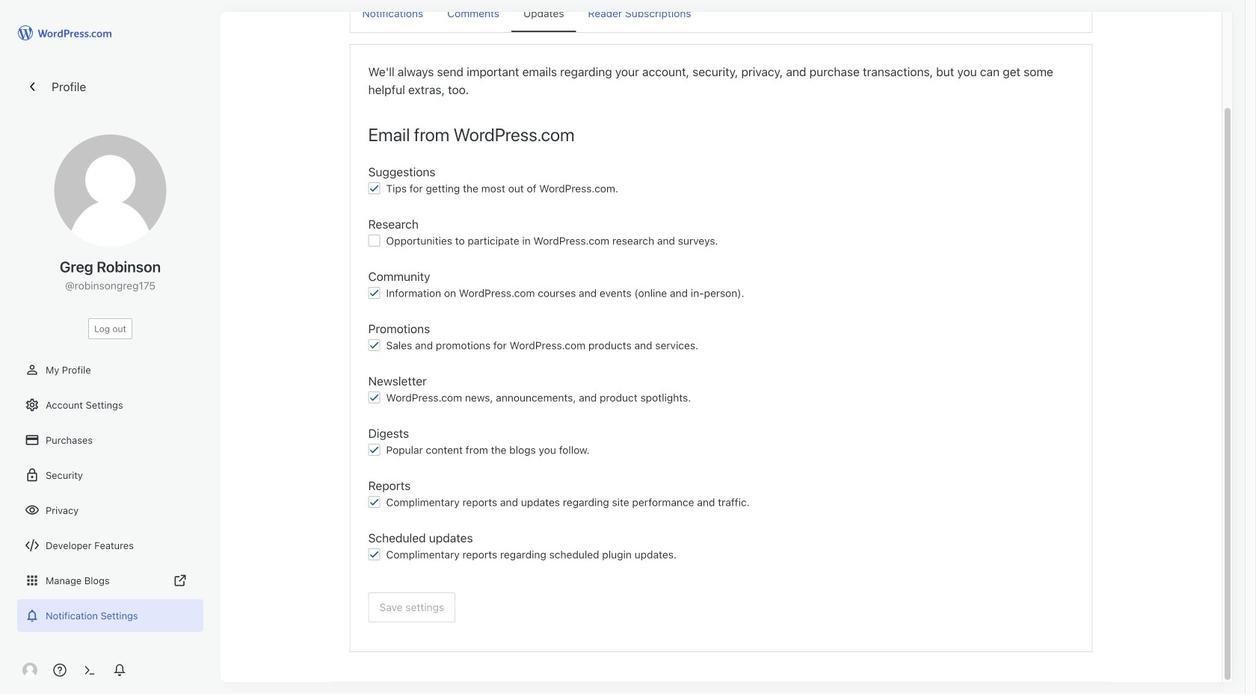 Task type: describe. For each thing, give the bounding box(es) containing it.
3 group from the top
[[368, 268, 1074, 305]]

greg robinson image
[[22, 663, 37, 678]]

apps image
[[25, 573, 40, 588]]

2 group from the top
[[368, 215, 1074, 253]]

settings image
[[25, 398, 40, 413]]

greg robinson image
[[54, 135, 166, 247]]

5 group from the top
[[368, 372, 1074, 410]]



Task type: vqa. For each thing, say whether or not it's contained in the screenshot.
notifications icon on the left bottom of page
yes



Task type: locate. For each thing, give the bounding box(es) containing it.
6 group from the top
[[368, 425, 1074, 462]]

None checkbox
[[368, 182, 380, 194], [368, 235, 380, 247], [368, 287, 380, 299], [368, 339, 380, 351], [368, 444, 380, 456], [368, 496, 380, 508], [368, 182, 380, 194], [368, 235, 380, 247], [368, 287, 380, 299], [368, 339, 380, 351], [368, 444, 380, 456], [368, 496, 380, 508]]

4 group from the top
[[368, 320, 1074, 357]]

menu
[[350, 0, 1092, 32]]

1 group from the top
[[368, 163, 1074, 200]]

main content
[[332, 0, 1110, 683]]

8 group from the top
[[368, 529, 1074, 567]]

credit_card image
[[25, 433, 40, 448]]

notifications image
[[25, 609, 40, 624]]

group
[[368, 163, 1074, 200], [368, 215, 1074, 253], [368, 268, 1074, 305], [368, 320, 1074, 357], [368, 372, 1074, 410], [368, 425, 1074, 462], [368, 477, 1074, 514], [368, 529, 1074, 567]]

person image
[[25, 363, 40, 378]]

lock image
[[25, 468, 40, 483]]

visibility image
[[25, 503, 40, 518]]

7 group from the top
[[368, 477, 1074, 514]]

None checkbox
[[368, 392, 380, 404], [368, 549, 380, 561], [368, 392, 380, 404], [368, 549, 380, 561]]



